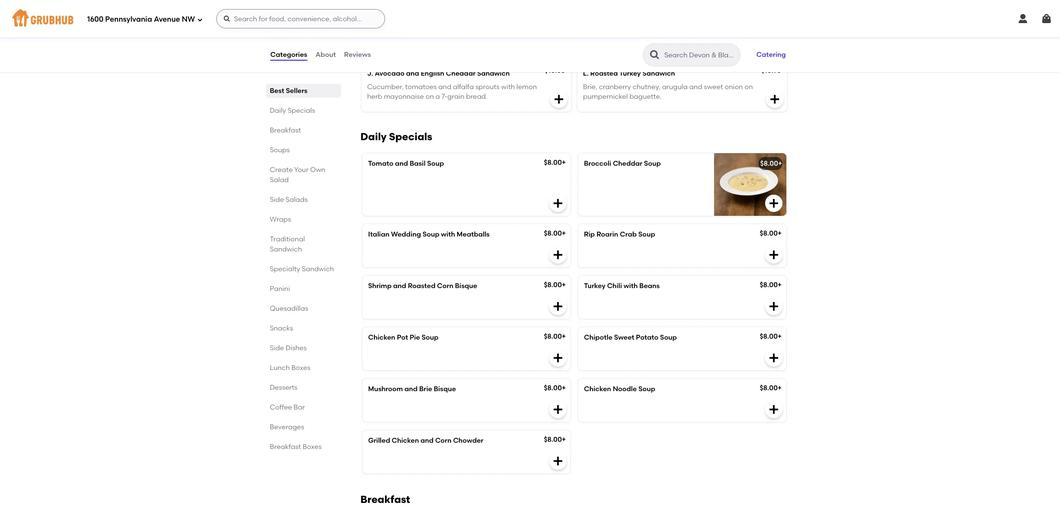 Task type: describe. For each thing, give the bounding box(es) containing it.
1600
[[87, 15, 104, 23]]

crab
[[620, 230, 637, 238]]

traditional sandwich
[[270, 235, 305, 254]]

best sellers most ordered on grubhub
[[361, 31, 445, 53]]

and inside cucumber, tomatoes and alfalfa sprouts with lemon herb mayonnaise on a 7-grain bread.
[[438, 83, 451, 91]]

7-
[[442, 93, 448, 101]]

alfalfa
[[453, 83, 474, 91]]

categories button
[[270, 38, 308, 72]]

+ for tomato and basil soup
[[562, 158, 566, 167]]

pot
[[397, 333, 408, 342]]

+ for mushroom and brie bisque
[[562, 384, 566, 392]]

$8.00 + for rip roarin crab soup
[[760, 229, 782, 237]]

your
[[294, 166, 309, 174]]

sandwich inside traditional sandwich
[[270, 245, 302, 254]]

dishes
[[286, 344, 307, 352]]

1600 pennsylvania avenue nw
[[87, 15, 195, 23]]

$10.50
[[545, 66, 565, 75]]

daily inside tab
[[270, 107, 286, 115]]

specialty
[[270, 265, 300, 273]]

rip
[[584, 230, 595, 238]]

chowder
[[453, 436, 484, 445]]

lemon
[[517, 83, 537, 91]]

2 vertical spatial with
[[624, 282, 638, 290]]

and left the "brie"
[[405, 385, 418, 393]]

$8.00 for rip roarin crab soup
[[760, 229, 778, 237]]

svg image for rip roarin crab soup
[[768, 249, 780, 261]]

boxes for lunch boxes
[[292, 364, 311, 372]]

nw
[[182, 15, 195, 23]]

and right the shrimp
[[393, 282, 406, 290]]

potato
[[636, 333, 659, 342]]

beans
[[640, 282, 660, 290]]

0 vertical spatial bisque
[[455, 282, 477, 290]]

lunch boxes
[[270, 364, 311, 372]]

j.
[[367, 69, 373, 77]]

$8.00 + for chipotle sweet potato soup
[[760, 332, 782, 341]]

beverages tab
[[270, 422, 337, 432]]

arugula
[[662, 83, 688, 91]]

bar
[[294, 403, 305, 412]]

reviews button
[[344, 38, 372, 72]]

salad
[[270, 176, 289, 184]]

snacks
[[270, 324, 293, 333]]

$8.00 for chipotle sweet potato soup
[[760, 332, 778, 341]]

chicken pot pie soup
[[368, 333, 439, 342]]

Search for food, convenience, alcohol... search field
[[216, 9, 385, 28]]

onion
[[725, 83, 743, 91]]

l. roasted turkey sandwich
[[583, 69, 675, 77]]

best for best sellers
[[270, 87, 284, 95]]

0 horizontal spatial with
[[441, 230, 455, 238]]

coffee
[[270, 403, 292, 412]]

corn for chowder
[[435, 436, 452, 445]]

cucumber, tomatoes and alfalfa sprouts with lemon herb mayonnaise on a 7-grain bread.
[[367, 83, 537, 101]]

1 vertical spatial cheddar
[[613, 159, 643, 168]]

avenue
[[154, 15, 180, 23]]

broccoli cheddar soup
[[584, 159, 661, 168]]

tomato
[[368, 159, 394, 168]]

side salads
[[270, 196, 308, 204]]

sweet
[[704, 83, 723, 91]]

grubhub
[[416, 45, 445, 53]]

corn for bisque
[[437, 282, 454, 290]]

chicken for chicken noodle soup
[[584, 385, 611, 393]]

chicken noodle soup
[[584, 385, 656, 393]]

desserts tab
[[270, 383, 337, 393]]

sandwich up panini tab on the left bottom of page
[[302, 265, 334, 273]]

and left chowder
[[421, 436, 434, 445]]

a
[[436, 93, 440, 101]]

basil
[[410, 159, 426, 168]]

0 vertical spatial roasted
[[590, 69, 618, 77]]

grilled
[[368, 436, 390, 445]]

tomato and basil soup
[[368, 159, 444, 168]]

soups
[[270, 146, 290, 154]]

with inside cucumber, tomatoes and alfalfa sprouts with lemon herb mayonnaise on a 7-grain bread.
[[501, 83, 515, 91]]

pumpernickel
[[583, 93, 628, 101]]

cucumber,
[[367, 83, 404, 91]]

ordered
[[378, 45, 404, 53]]

roarin
[[597, 230, 618, 238]]

l.
[[583, 69, 589, 77]]

daily specials tab
[[270, 106, 337, 116]]

and left 'basil' at top left
[[395, 159, 408, 168]]

shrimp
[[368, 282, 392, 290]]

specialty sandwich tab
[[270, 264, 337, 274]]

$8.00 for mushroom and brie bisque
[[544, 384, 562, 392]]

sprouts
[[476, 83, 500, 91]]

salads
[[286, 196, 308, 204]]

tomatoes
[[405, 83, 437, 91]]

chicken for chicken pot pie soup
[[368, 333, 395, 342]]

chili
[[607, 282, 622, 290]]

and up tomatoes
[[406, 69, 419, 77]]

2 vertical spatial chicken
[[392, 436, 419, 445]]

quesadillas
[[270, 305, 308, 313]]

boxes for breakfast boxes
[[303, 443, 322, 451]]

svg image for italian wedding soup with meatballs
[[552, 249, 564, 261]]

breakfast for breakfast tab
[[270, 126, 301, 134]]

Search Devon & Blakely (G Street) search field
[[664, 51, 737, 60]]

breakfast boxes tab
[[270, 442, 337, 452]]

about
[[316, 51, 336, 59]]

traditional sandwich tab
[[270, 234, 337, 255]]

on inside cucumber, tomatoes and alfalfa sprouts with lemon herb mayonnaise on a 7-grain bread.
[[426, 93, 434, 101]]

$8.00 + for mushroom and brie bisque
[[544, 384, 566, 392]]

$8.00 for chicken pot pie soup
[[544, 332, 562, 341]]

italian wedding soup with meatballs
[[368, 230, 490, 238]]

$8.00 + for italian wedding soup with meatballs
[[544, 229, 566, 237]]

noodle
[[613, 385, 637, 393]]

$8.00 + for chicken pot pie soup
[[544, 332, 566, 341]]

0 horizontal spatial roasted
[[408, 282, 436, 290]]

sandwich up chutney,
[[643, 69, 675, 77]]

side dishes
[[270, 344, 307, 352]]

meatballs
[[457, 230, 490, 238]]

categories
[[270, 51, 307, 59]]

side dishes tab
[[270, 343, 337, 353]]

0 vertical spatial turkey
[[620, 69, 641, 77]]

desserts
[[270, 384, 298, 392]]

italian
[[368, 230, 390, 238]]

bread.
[[466, 93, 488, 101]]

mayonnaise
[[384, 93, 424, 101]]

cranberry
[[599, 83, 631, 91]]

beverages
[[270, 423, 304, 431]]

quesadillas tab
[[270, 304, 337, 314]]



Task type: vqa. For each thing, say whether or not it's contained in the screenshot.
Contains: Panini Bread, Meat, Egg Omelet
no



Task type: locate. For each thing, give the bounding box(es) containing it.
0 horizontal spatial specials
[[288, 107, 315, 115]]

2 side from the top
[[270, 344, 284, 352]]

panini tab
[[270, 284, 337, 294]]

specialty sandwich
[[270, 265, 334, 273]]

0 vertical spatial best
[[361, 31, 383, 44]]

$8.00 for grilled chicken and corn chowder
[[544, 436, 562, 444]]

roasted up the cranberry
[[590, 69, 618, 77]]

grilled chicken and corn chowder
[[368, 436, 484, 445]]

daily up tomato
[[361, 130, 387, 142]]

0 horizontal spatial daily
[[270, 107, 286, 115]]

specials down best sellers tab
[[288, 107, 315, 115]]

on
[[406, 45, 414, 53], [745, 83, 753, 91], [426, 93, 434, 101]]

on inside brie, cranberry chutney, arugula and sweet onion on pumpernickel baguette.
[[745, 83, 753, 91]]

sandwich down traditional
[[270, 245, 302, 254]]

broccoli
[[584, 159, 611, 168]]

daily specials inside tab
[[270, 107, 315, 115]]

coffee bar tab
[[270, 402, 337, 413]]

chipotle
[[584, 333, 613, 342]]

+
[[562, 158, 566, 167], [778, 159, 783, 168], [562, 229, 566, 237], [778, 229, 782, 237], [562, 281, 566, 289], [778, 281, 782, 289], [562, 332, 566, 341], [778, 332, 782, 341], [562, 384, 566, 392], [778, 384, 782, 392], [562, 436, 566, 444]]

best
[[361, 31, 383, 44], [270, 87, 284, 95]]

0 vertical spatial on
[[406, 45, 414, 53]]

1 horizontal spatial daily
[[361, 130, 387, 142]]

1 horizontal spatial daily specials
[[361, 130, 432, 142]]

and left sweet at the top
[[690, 83, 703, 91]]

1 vertical spatial daily
[[361, 130, 387, 142]]

1 vertical spatial on
[[745, 83, 753, 91]]

0 vertical spatial chicken
[[368, 333, 395, 342]]

best for best sellers most ordered on grubhub
[[361, 31, 383, 44]]

0 horizontal spatial best
[[270, 87, 284, 95]]

and inside brie, cranberry chutney, arugula and sweet onion on pumpernickel baguette.
[[690, 83, 703, 91]]

wraps tab
[[270, 215, 337, 225]]

0 vertical spatial breakfast
[[270, 126, 301, 134]]

search icon image
[[649, 49, 661, 61]]

0 vertical spatial boxes
[[292, 364, 311, 372]]

2 horizontal spatial with
[[624, 282, 638, 290]]

pie
[[410, 333, 420, 342]]

svg image for chicken noodle soup
[[768, 404, 780, 415]]

cheddar
[[446, 69, 476, 77], [613, 159, 643, 168]]

brie, cranberry chutney, arugula and sweet onion on pumpernickel baguette.
[[583, 83, 753, 101]]

turkey left the chili
[[584, 282, 606, 290]]

cheddar right the broccoli
[[613, 159, 643, 168]]

specials
[[288, 107, 315, 115], [389, 130, 432, 142]]

sweet
[[614, 333, 635, 342]]

0 vertical spatial cheddar
[[446, 69, 476, 77]]

boxes down beverages tab
[[303, 443, 322, 451]]

0 horizontal spatial daily specials
[[270, 107, 315, 115]]

daily
[[270, 107, 286, 115], [361, 130, 387, 142]]

0 vertical spatial side
[[270, 196, 284, 204]]

sellers inside "best sellers most ordered on grubhub"
[[385, 31, 419, 44]]

roasted
[[590, 69, 618, 77], [408, 282, 436, 290]]

0 vertical spatial sellers
[[385, 31, 419, 44]]

svg image inside main navigation navigation
[[1041, 13, 1053, 25]]

1 horizontal spatial roasted
[[590, 69, 618, 77]]

$8.00 +
[[544, 158, 566, 167], [760, 159, 783, 168], [544, 229, 566, 237], [760, 229, 782, 237], [544, 281, 566, 289], [760, 281, 782, 289], [544, 332, 566, 341], [760, 332, 782, 341], [544, 384, 566, 392], [760, 384, 782, 392], [544, 436, 566, 444]]

traditional
[[270, 235, 305, 243]]

+ for rip roarin crab soup
[[778, 229, 782, 237]]

1 vertical spatial roasted
[[408, 282, 436, 290]]

1 vertical spatial with
[[441, 230, 455, 238]]

sellers
[[385, 31, 419, 44], [286, 87, 308, 95]]

+ for shrimp and roasted corn bisque
[[562, 281, 566, 289]]

side left salads
[[270, 196, 284, 204]]

with left lemon at the top of the page
[[501, 83, 515, 91]]

lunch boxes tab
[[270, 363, 337, 373]]

mushroom
[[368, 385, 403, 393]]

1 vertical spatial breakfast
[[270, 443, 301, 451]]

sandwich up sprouts
[[477, 69, 510, 77]]

1 vertical spatial bisque
[[434, 385, 456, 393]]

breakfast tab
[[270, 125, 337, 135]]

1 vertical spatial boxes
[[303, 443, 322, 451]]

chicken
[[368, 333, 395, 342], [584, 385, 611, 393], [392, 436, 419, 445]]

panini
[[270, 285, 290, 293]]

breakfast for breakfast boxes
[[270, 443, 301, 451]]

create
[[270, 166, 293, 174]]

+ for italian wedding soup with meatballs
[[562, 229, 566, 237]]

best up daily specials tab
[[270, 87, 284, 95]]

1 horizontal spatial with
[[501, 83, 515, 91]]

chicken right grilled
[[392, 436, 419, 445]]

breakfast boxes
[[270, 443, 322, 451]]

most
[[361, 45, 376, 53]]

mushroom and brie bisque
[[368, 385, 456, 393]]

best sellers tab
[[270, 86, 337, 96]]

soups tab
[[270, 145, 337, 155]]

0 horizontal spatial turkey
[[584, 282, 606, 290]]

side
[[270, 196, 284, 204], [270, 344, 284, 352]]

roasted right the shrimp
[[408, 282, 436, 290]]

grain
[[448, 93, 465, 101]]

1 vertical spatial specials
[[389, 130, 432, 142]]

about button
[[315, 38, 336, 72]]

$8.00 + for shrimp and roasted corn bisque
[[544, 281, 566, 289]]

specials up tomato and basil soup
[[389, 130, 432, 142]]

wedding
[[391, 230, 421, 238]]

sellers up ordered at left
[[385, 31, 419, 44]]

$8.00 + for tomato and basil soup
[[544, 158, 566, 167]]

catering button
[[752, 44, 791, 66]]

$8.00 + for grilled chicken and corn chowder
[[544, 436, 566, 444]]

sellers for best sellers
[[286, 87, 308, 95]]

0 horizontal spatial cheddar
[[446, 69, 476, 77]]

and
[[406, 69, 419, 77], [438, 83, 451, 91], [690, 83, 703, 91], [395, 159, 408, 168], [393, 282, 406, 290], [405, 385, 418, 393], [421, 436, 434, 445]]

1 horizontal spatial best
[[361, 31, 383, 44]]

$8.00 for italian wedding soup with meatballs
[[544, 229, 562, 237]]

1 horizontal spatial sellers
[[385, 31, 419, 44]]

0 vertical spatial specials
[[288, 107, 315, 115]]

sellers inside best sellers tab
[[286, 87, 308, 95]]

chutney,
[[633, 83, 661, 91]]

2 vertical spatial on
[[426, 93, 434, 101]]

pennsylvania
[[105, 15, 152, 23]]

side left dishes
[[270, 344, 284, 352]]

with right the chili
[[624, 282, 638, 290]]

side for side dishes
[[270, 344, 284, 352]]

0 horizontal spatial sellers
[[286, 87, 308, 95]]

2 horizontal spatial on
[[745, 83, 753, 91]]

herb
[[367, 93, 382, 101]]

daily specials down best sellers
[[270, 107, 315, 115]]

chipotle sweet potato soup
[[584, 333, 677, 342]]

+ for chicken pot pie soup
[[562, 332, 566, 341]]

best inside "best sellers most ordered on grubhub"
[[361, 31, 383, 44]]

+ for chipotle sweet potato soup
[[778, 332, 782, 341]]

sellers for best sellers most ordered on grubhub
[[385, 31, 419, 44]]

best up most
[[361, 31, 383, 44]]

with left meatballs
[[441, 230, 455, 238]]

create your own salad
[[270, 166, 325, 184]]

on inside "best sellers most ordered on grubhub"
[[406, 45, 414, 53]]

1 side from the top
[[270, 196, 284, 204]]

avocado
[[375, 69, 405, 77]]

specials inside tab
[[288, 107, 315, 115]]

0 vertical spatial daily specials
[[270, 107, 315, 115]]

1 vertical spatial daily specials
[[361, 130, 432, 142]]

0 horizontal spatial on
[[406, 45, 414, 53]]

1 vertical spatial corn
[[435, 436, 452, 445]]

chicken left noodle
[[584, 385, 611, 393]]

1 horizontal spatial cheddar
[[613, 159, 643, 168]]

boxes inside tab
[[292, 364, 311, 372]]

side for side salads
[[270, 196, 284, 204]]

1 horizontal spatial on
[[426, 93, 434, 101]]

coffee bar
[[270, 403, 305, 412]]

turkey up the cranberry
[[620, 69, 641, 77]]

$8.00
[[544, 158, 562, 167], [760, 159, 778, 168], [544, 229, 562, 237], [760, 229, 778, 237], [544, 281, 562, 289], [760, 281, 778, 289], [544, 332, 562, 341], [760, 332, 778, 341], [544, 384, 562, 392], [760, 384, 778, 392], [544, 436, 562, 444]]

1 horizontal spatial specials
[[389, 130, 432, 142]]

boxes down side dishes tab
[[292, 364, 311, 372]]

0 vertical spatial corn
[[437, 282, 454, 290]]

sandwich
[[477, 69, 510, 77], [643, 69, 675, 77], [270, 245, 302, 254], [302, 265, 334, 273]]

svg image for chipotle sweet potato soup
[[768, 352, 780, 364]]

with
[[501, 83, 515, 91], [441, 230, 455, 238], [624, 282, 638, 290]]

best inside tab
[[270, 87, 284, 95]]

reviews
[[344, 51, 371, 59]]

own
[[310, 166, 325, 174]]

$8.00 + for chicken noodle soup
[[760, 384, 782, 392]]

brie
[[419, 385, 432, 393]]

broccoli cheddar soup image
[[714, 153, 787, 216]]

main navigation navigation
[[0, 0, 1060, 38]]

svg image for shrimp and roasted corn bisque
[[552, 301, 564, 312]]

1 vertical spatial chicken
[[584, 385, 611, 393]]

chicken left "pot"
[[368, 333, 395, 342]]

bisque
[[455, 282, 477, 290], [434, 385, 456, 393]]

1 vertical spatial side
[[270, 344, 284, 352]]

wraps
[[270, 215, 291, 224]]

baguette.
[[630, 93, 662, 101]]

on right ordered at left
[[406, 45, 414, 53]]

daily down best sellers
[[270, 107, 286, 115]]

+ for grilled chicken and corn chowder
[[562, 436, 566, 444]]

turkey chili with beans
[[584, 282, 660, 290]]

1 vertical spatial turkey
[[584, 282, 606, 290]]

daily specials up tomato and basil soup
[[361, 130, 432, 142]]

cheddar up "alfalfa"
[[446, 69, 476, 77]]

snacks tab
[[270, 323, 337, 334]]

boxes inside tab
[[303, 443, 322, 451]]

lunch
[[270, 364, 290, 372]]

best sellers
[[270, 87, 308, 95]]

1 vertical spatial sellers
[[286, 87, 308, 95]]

$8.00 for chicken noodle soup
[[760, 384, 778, 392]]

on left a
[[426, 93, 434, 101]]

daily specials
[[270, 107, 315, 115], [361, 130, 432, 142]]

and up 7-
[[438, 83, 451, 91]]

1 horizontal spatial turkey
[[620, 69, 641, 77]]

$8.00 for shrimp and roasted corn bisque
[[544, 281, 562, 289]]

svg image for chicken pot pie soup
[[552, 352, 564, 364]]

0 vertical spatial daily
[[270, 107, 286, 115]]

0 vertical spatial with
[[501, 83, 515, 91]]

on right onion
[[745, 83, 753, 91]]

+ for chicken noodle soup
[[778, 384, 782, 392]]

svg image
[[1041, 13, 1053, 25], [552, 249, 564, 261], [768, 249, 780, 261], [552, 301, 564, 312], [552, 352, 564, 364], [768, 352, 780, 364], [768, 404, 780, 415]]

sellers up daily specials tab
[[286, 87, 308, 95]]

$8.00 for tomato and basil soup
[[544, 158, 562, 167]]

soup
[[427, 159, 444, 168], [644, 159, 661, 168], [423, 230, 440, 238], [639, 230, 655, 238], [422, 333, 439, 342], [660, 333, 677, 342], [639, 385, 656, 393]]

side salads tab
[[270, 195, 337, 205]]

boxes
[[292, 364, 311, 372], [303, 443, 322, 451]]

english
[[421, 69, 444, 77]]

j. avocado and english cheddar sandwich
[[367, 69, 510, 77]]

brie,
[[583, 83, 598, 91]]

1 vertical spatial best
[[270, 87, 284, 95]]

2 vertical spatial breakfast
[[361, 493, 410, 505]]

svg image
[[1018, 13, 1029, 25], [223, 15, 231, 23], [197, 17, 203, 22], [553, 93, 565, 105], [769, 93, 781, 105], [552, 197, 564, 209], [768, 197, 780, 209], [768, 301, 780, 312], [552, 404, 564, 415], [552, 455, 564, 467]]

create your own salad tab
[[270, 165, 337, 185]]

$10.95
[[761, 66, 781, 75]]

shrimp and roasted corn bisque
[[368, 282, 477, 290]]



